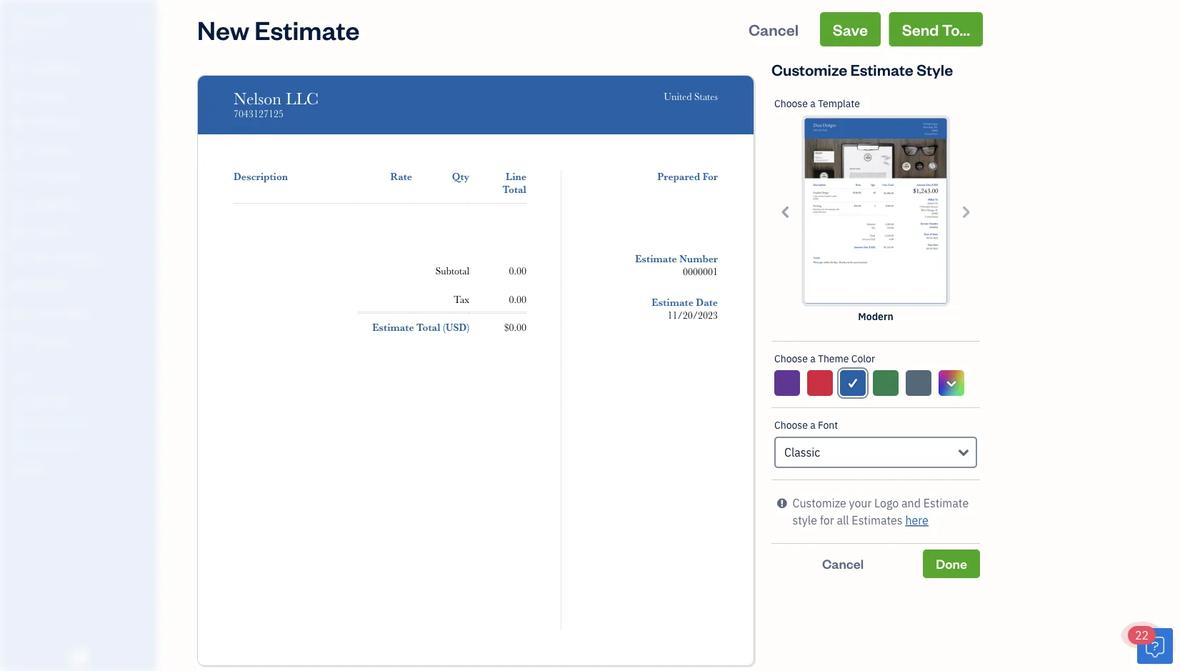 Task type: vqa. For each thing, say whether or not it's contained in the screenshot.
third Choose from the bottom of the page
yes



Task type: describe. For each thing, give the bounding box(es) containing it.
money image
[[9, 279, 26, 294]]

1 vertical spatial cancel button
[[772, 550, 915, 578]]

for
[[703, 171, 718, 182]]

client image
[[9, 89, 26, 104]]

color
[[852, 352, 876, 365]]

bank connections image
[[11, 439, 153, 450]]

here
[[906, 513, 929, 528]]

22
[[1136, 628, 1150, 643]]

report image
[[9, 334, 26, 348]]

estimate number
[[636, 253, 718, 265]]

logo
[[875, 496, 899, 511]]

choose a font
[[775, 419, 839, 432]]

settings image
[[11, 462, 153, 473]]

save button
[[820, 12, 881, 46]]

prepared for
[[658, 171, 718, 182]]

freshbooks image
[[67, 648, 90, 665]]

template
[[818, 97, 861, 110]]

send to... button
[[890, 12, 984, 46]]

project image
[[9, 225, 26, 239]]

united states
[[664, 91, 718, 102]]

theme
[[818, 352, 850, 365]]

a for template
[[811, 97, 816, 110]]

subtotal
[[436, 265, 470, 277]]

for
[[820, 513, 835, 528]]

$0.00
[[504, 322, 527, 333]]

2 0.00 from the top
[[509, 294, 527, 305]]

exclamationcircle image
[[778, 495, 788, 512]]

resource center badge image
[[1138, 628, 1174, 664]]

to...
[[943, 19, 971, 39]]

previous image
[[778, 203, 795, 220]]

choose a font element
[[772, 408, 981, 480]]

send to...
[[903, 19, 971, 39]]

rate
[[391, 171, 412, 182]]

customize your logo and estimate style for all estimates
[[793, 496, 969, 528]]

blue image
[[847, 375, 860, 392]]

new
[[197, 12, 250, 46]]

estimate date
[[652, 297, 718, 308]]

style
[[793, 513, 818, 528]]

done
[[937, 555, 968, 572]]

)
[[467, 322, 470, 333]]

prepared
[[658, 171, 701, 182]]

customize estimate style
[[772, 59, 954, 79]]

nelson llc 7043127125
[[234, 89, 319, 119]]

send
[[903, 19, 940, 39]]

style
[[917, 59, 954, 79]]

(
[[443, 322, 446, 333]]

Enter an Estimate # text field
[[683, 266, 718, 278]]

expense image
[[9, 198, 26, 212]]

main element
[[0, 0, 193, 671]]

done button
[[924, 550, 981, 578]]

line
[[506, 171, 527, 182]]

llc for nelson llc 7043127125
[[286, 89, 319, 108]]



Task type: locate. For each thing, give the bounding box(es) containing it.
2 vertical spatial choose
[[775, 419, 808, 432]]

1 vertical spatial a
[[811, 352, 816, 365]]

1 vertical spatial choose
[[775, 352, 808, 365]]

0.00
[[509, 265, 527, 277], [509, 294, 527, 305]]

llc inside nelson llc 7043127125
[[286, 89, 319, 108]]

font
[[818, 419, 839, 432]]

timer image
[[9, 252, 26, 267]]

0 horizontal spatial nelson
[[11, 13, 48, 28]]

number
[[680, 253, 718, 265]]

dashboard image
[[9, 62, 26, 76]]

date
[[696, 297, 718, 308]]

nelson
[[11, 13, 48, 28], [234, 89, 282, 108]]

next image
[[958, 203, 974, 220]]

choose a template element
[[772, 86, 981, 342]]

0 vertical spatial nelson
[[11, 13, 48, 28]]

customize inside customize your logo and estimate style for all estimates
[[793, 496, 847, 511]]

chart image
[[9, 307, 26, 321]]

0 vertical spatial total
[[503, 184, 527, 195]]

3 choose from the top
[[775, 419, 808, 432]]

llc inside nelson llc owner
[[51, 13, 69, 28]]

apps image
[[11, 370, 153, 382]]

description
[[234, 171, 288, 182]]

Font field
[[775, 437, 978, 468]]

total
[[503, 184, 527, 195], [417, 322, 441, 333]]

choose left theme
[[775, 352, 808, 365]]

1 horizontal spatial llc
[[286, 89, 319, 108]]

cancel for bottommost the cancel button
[[823, 555, 864, 572]]

choose left template
[[775, 97, 808, 110]]

choose a theme color element
[[771, 342, 981, 408]]

estimate total ( usd )
[[373, 322, 470, 333]]

estimate image
[[9, 117, 26, 131]]

choose up classic
[[775, 419, 808, 432]]

a left font
[[811, 419, 816, 432]]

2 choose from the top
[[775, 352, 808, 365]]

1 vertical spatial nelson
[[234, 89, 282, 108]]

customize up choose a template
[[772, 59, 848, 79]]

modern
[[859, 310, 894, 323]]

cancel for topmost the cancel button
[[749, 19, 799, 39]]

line total
[[503, 171, 527, 195]]

choose for choose a font
[[775, 419, 808, 432]]

a left template
[[811, 97, 816, 110]]

0 vertical spatial cancel button
[[736, 12, 812, 46]]

choose a theme color
[[775, 352, 876, 365]]

estimates
[[852, 513, 903, 528]]

Estimate date in MM/DD/YYYY format text field
[[644, 310, 730, 321]]

team members image
[[11, 393, 153, 405]]

0 vertical spatial cancel
[[749, 19, 799, 39]]

0 vertical spatial llc
[[51, 13, 69, 28]]

save
[[833, 19, 868, 39]]

cancel
[[749, 19, 799, 39], [823, 555, 864, 572]]

total left (
[[417, 322, 441, 333]]

choose for choose a theme color
[[775, 352, 808, 365]]

7043127125
[[234, 108, 284, 119]]

1 choose from the top
[[775, 97, 808, 110]]

total for estimate
[[417, 322, 441, 333]]

here link
[[906, 513, 929, 528]]

nelson inside nelson llc owner
[[11, 13, 48, 28]]

0 vertical spatial 0.00
[[509, 265, 527, 277]]

choose for choose a template
[[775, 97, 808, 110]]

payment image
[[9, 171, 26, 185]]

1 horizontal spatial nelson
[[234, 89, 282, 108]]

2 vertical spatial a
[[811, 419, 816, 432]]

your
[[850, 496, 872, 511]]

all
[[837, 513, 850, 528]]

usd
[[446, 322, 467, 333]]

nelson inside nelson llc 7043127125
[[234, 89, 282, 108]]

total down line
[[503, 184, 527, 195]]

and
[[902, 496, 921, 511]]

a for theme
[[811, 352, 816, 365]]

estimate
[[255, 12, 360, 46], [851, 59, 914, 79], [636, 253, 677, 265], [652, 297, 694, 308], [373, 322, 414, 333], [924, 496, 969, 511]]

invoice image
[[9, 144, 26, 158]]

1 vertical spatial cancel
[[823, 555, 864, 572]]

0 horizontal spatial total
[[417, 322, 441, 333]]

united
[[664, 91, 692, 102]]

nelson llc owner
[[11, 13, 69, 40]]

1 horizontal spatial cancel
[[823, 555, 864, 572]]

1 horizontal spatial total
[[503, 184, 527, 195]]

classic
[[785, 445, 821, 460]]

1 vertical spatial 0.00
[[509, 294, 527, 305]]

1 a from the top
[[811, 97, 816, 110]]

a
[[811, 97, 816, 110], [811, 352, 816, 365], [811, 419, 816, 432]]

customize for customize estimate style
[[772, 59, 848, 79]]

a left theme
[[811, 352, 816, 365]]

0 horizontal spatial llc
[[51, 13, 69, 28]]

customize for customize your logo and estimate style for all estimates
[[793, 496, 847, 511]]

0 vertical spatial choose
[[775, 97, 808, 110]]

1 0.00 from the top
[[509, 265, 527, 277]]

customize up the 'for'
[[793, 496, 847, 511]]

owner
[[11, 29, 38, 40]]

estimate inside customize your logo and estimate style for all estimates
[[924, 496, 969, 511]]

0 vertical spatial customize
[[772, 59, 848, 79]]

nelson for nelson llc 7043127125
[[234, 89, 282, 108]]

0 horizontal spatial cancel
[[749, 19, 799, 39]]

items and services image
[[11, 416, 153, 427]]

qty
[[452, 171, 470, 182]]

custom image
[[946, 375, 959, 392]]

1 vertical spatial customize
[[793, 496, 847, 511]]

total for line
[[503, 184, 527, 195]]

choose
[[775, 97, 808, 110], [775, 352, 808, 365], [775, 419, 808, 432]]

2 a from the top
[[811, 352, 816, 365]]

states
[[695, 91, 718, 102]]

3 a from the top
[[811, 419, 816, 432]]

nelson for nelson llc owner
[[11, 13, 48, 28]]

llc for nelson llc owner
[[51, 13, 69, 28]]

22 button
[[1129, 626, 1174, 664]]

tax
[[454, 294, 470, 305]]

new estimate
[[197, 12, 360, 46]]

1 vertical spatial llc
[[286, 89, 319, 108]]

customize
[[772, 59, 848, 79], [793, 496, 847, 511]]

llc
[[51, 13, 69, 28], [286, 89, 319, 108]]

cancel button
[[736, 12, 812, 46], [772, 550, 915, 578]]

1 vertical spatial total
[[417, 322, 441, 333]]

a for font
[[811, 419, 816, 432]]

0 vertical spatial a
[[811, 97, 816, 110]]

choose a template
[[775, 97, 861, 110]]



